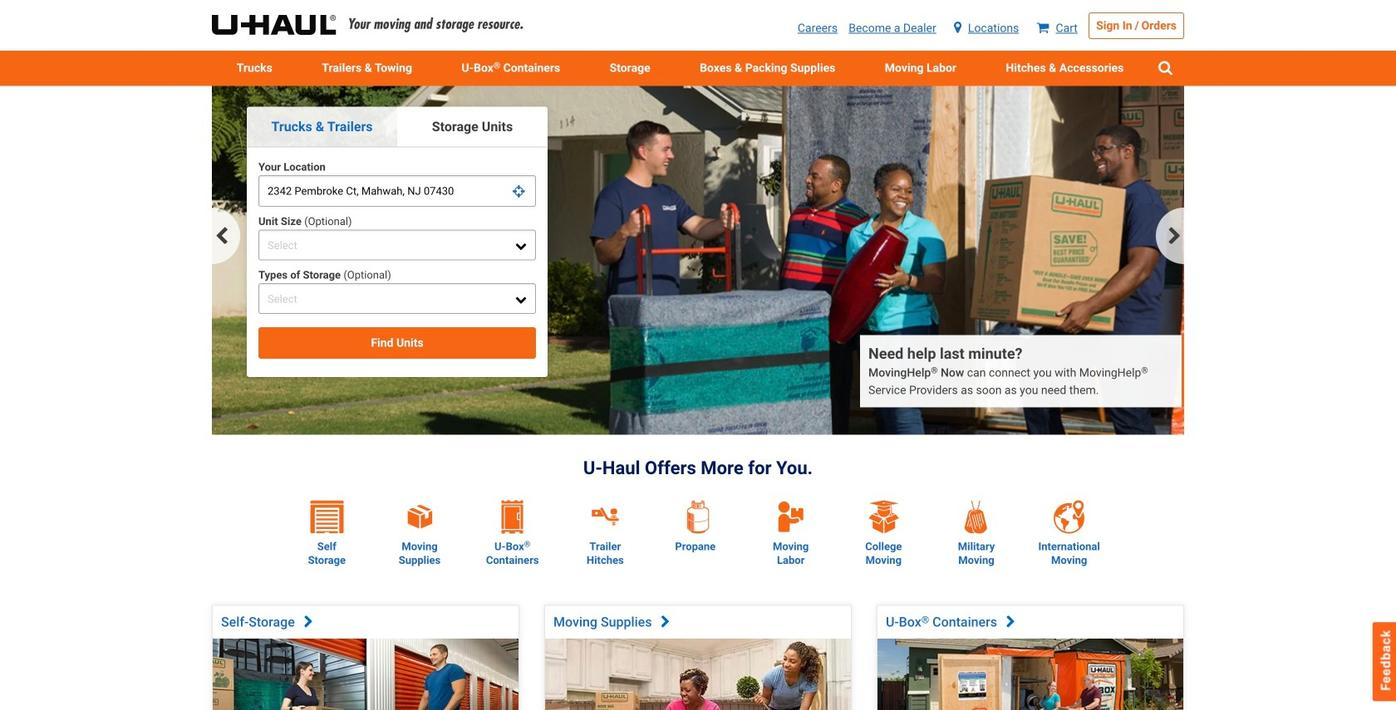 Task type: vqa. For each thing, say whether or not it's contained in the screenshot.
text box
no



Task type: locate. For each thing, give the bounding box(es) containing it.
2 u-haul moving labor icon image from the left
[[777, 500, 805, 534]]

u-haul moving labor icon image
[[775, 500, 808, 534], [777, 500, 805, 534]]

family loading a u-box container in their driveway image
[[878, 639, 1184, 711]]

u-haul college moving icon image
[[867, 501, 901, 534]]

6 menu item from the left
[[982, 51, 1149, 86]]

form
[[259, 159, 536, 359]]

menu
[[212, 51, 1185, 86]]

international moves icon image
[[1053, 501, 1086, 534]]

u-haul u-box container icon image
[[496, 501, 529, 534], [502, 501, 524, 534]]

2 menu item from the left
[[297, 51, 437, 86]]

tab list
[[247, 107, 548, 147]]

u-haul propane tank icon image
[[682, 501, 715, 534], [687, 501, 709, 534]]

banner
[[0, 0, 1397, 86], [212, 86, 1185, 443]]

moving help service providers helping a family unload their u-haul moving truck image
[[212, 86, 1185, 435]]

navigation
[[212, 208, 1185, 264]]

u-haul self-storage icon image
[[310, 501, 344, 534], [310, 501, 344, 534]]

u-haul trailer hitch icon image
[[586, 501, 625, 534], [610, 509, 618, 515]]

1 u-haul propane tank icon image from the left
[[682, 501, 715, 534]]

menu item
[[212, 51, 297, 86], [297, 51, 437, 86], [585, 51, 675, 86], [675, 51, 861, 86], [861, 51, 982, 86], [982, 51, 1149, 86]]

military tags icon image
[[960, 501, 994, 534]]

u-haul moving supplies box icon image
[[400, 501, 440, 534], [406, 504, 434, 531]]



Task type: describe. For each thing, give the bounding box(es) containing it.
2 u-haul u-box container icon image from the left
[[502, 501, 524, 534]]

5 menu item from the left
[[861, 51, 982, 86]]

1 u-haul u-box container icon image from the left
[[496, 501, 529, 534]]

Zip or City, State or Landmark text field
[[259, 175, 536, 207]]

1 menu item from the left
[[212, 51, 297, 86]]

use my current location image
[[513, 186, 525, 198]]

couple loading a storage unit at a u-haul facility image
[[213, 639, 519, 711]]

3 menu item from the left
[[585, 51, 675, 86]]

family loading u-haul boxes in their kitchen image
[[545, 639, 851, 711]]

2 u-haul propane tank icon image from the left
[[687, 501, 709, 534]]

1 u-haul moving labor icon image from the left
[[775, 500, 808, 534]]

4 menu item from the left
[[675, 51, 861, 86]]



